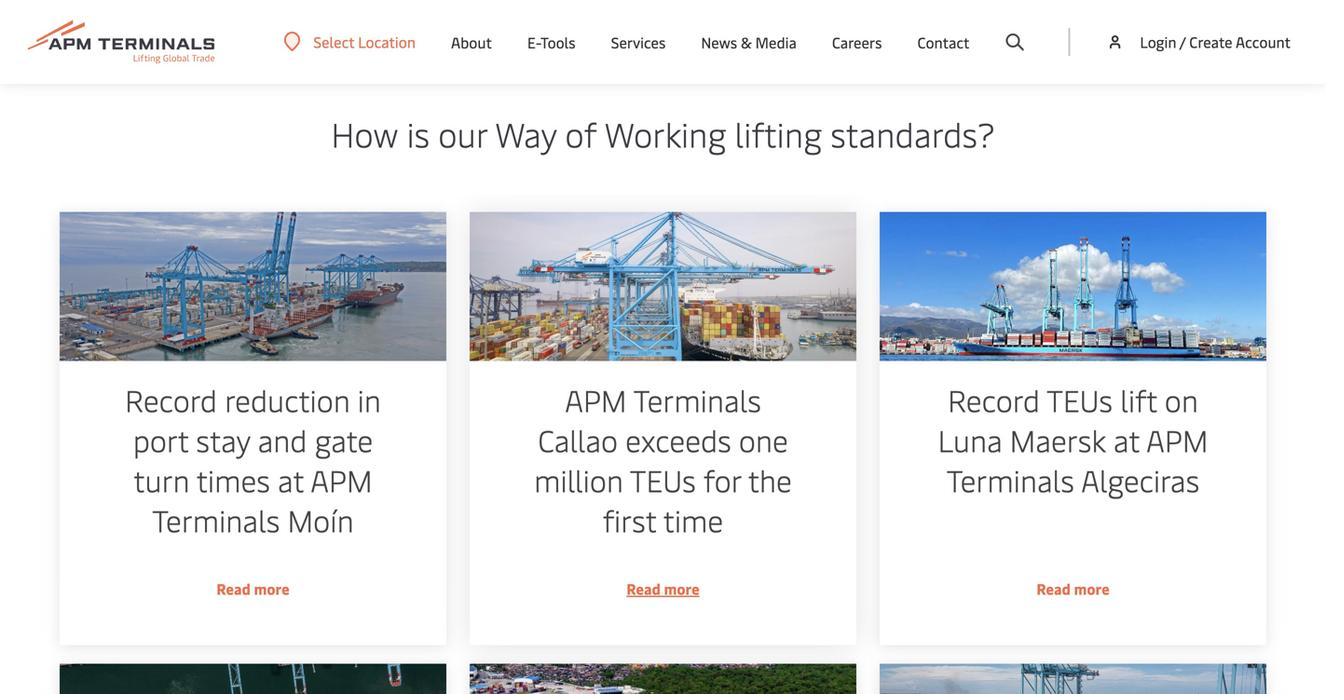 Task type: locate. For each thing, give the bounding box(es) containing it.
algeciras
[[1082, 460, 1200, 500]]

exceeds
[[626, 420, 732, 460]]

at
[[1114, 420, 1140, 460], [278, 460, 304, 500]]

about button
[[451, 0, 492, 84]]

0 horizontal spatial record
[[125, 380, 217, 420]]

2 record from the left
[[948, 380, 1040, 420]]

times
[[197, 460, 270, 500]]

login / create account link
[[1106, 0, 1291, 84]]

e-tools
[[528, 32, 576, 52]]

0 horizontal spatial at
[[278, 460, 304, 500]]

1 horizontal spatial read
[[627, 579, 661, 599]]

callao
[[538, 420, 618, 460]]

2 read from the left
[[627, 579, 661, 599]]

news
[[701, 32, 738, 52]]

2 horizontal spatial terminals
[[947, 460, 1075, 500]]

more
[[254, 579, 290, 599], [664, 579, 700, 599], [1075, 579, 1110, 599]]

2 more from the left
[[664, 579, 700, 599]]

tools
[[541, 32, 576, 52]]

time
[[664, 500, 724, 540]]

teus
[[1047, 380, 1113, 420], [630, 460, 696, 500]]

0 horizontal spatial apm
[[311, 460, 373, 500]]

2 read more from the left
[[627, 579, 700, 599]]

moín
[[288, 500, 354, 540]]

teus inside record teus lift on luna maersk at apm terminals algeciras
[[1047, 380, 1113, 420]]

lift
[[1121, 380, 1158, 420]]

read more up moin dwell time 1600 image at the right of the page
[[1037, 579, 1110, 599]]

is
[[407, 111, 430, 156]]

1 read more from the left
[[217, 579, 290, 599]]

1 horizontal spatial at
[[1114, 420, 1140, 460]]

contact
[[918, 32, 970, 52]]

stay
[[196, 420, 250, 460]]

reduction
[[225, 380, 350, 420]]

luna
[[938, 420, 1003, 460]]

read for apm
[[217, 579, 251, 599]]

1 read from the left
[[217, 579, 251, 599]]

read up moin dwell time 1600 image at the right of the page
[[1037, 579, 1071, 599]]

at right times on the bottom
[[278, 460, 304, 500]]

apm inside apm terminals callao exceeds one million teus for the first time
[[565, 380, 627, 420]]

login
[[1141, 32, 1177, 52]]

record inside record reduction in port stay and gate turn times at apm terminals moín
[[125, 380, 217, 420]]

1 horizontal spatial record
[[948, 380, 1040, 420]]

1 more from the left
[[254, 579, 290, 599]]

on
[[1165, 380, 1199, 420]]

our
[[438, 111, 488, 156]]

location
[[358, 32, 416, 52]]

teus left lift
[[1047, 380, 1113, 420]]

apm inside record teus lift on luna maersk at apm terminals algeciras
[[1147, 420, 1209, 460]]

terminals
[[634, 380, 762, 420], [947, 460, 1075, 500], [152, 500, 280, 540]]

million
[[534, 460, 623, 500]]

account
[[1236, 32, 1291, 52]]

more down moín on the bottom left of the page
[[254, 579, 290, 599]]

1 horizontal spatial terminals
[[634, 380, 762, 420]]

one
[[739, 420, 789, 460]]

more up moin dwell time 1600 image at the right of the page
[[1075, 579, 1110, 599]]

read more
[[217, 579, 290, 599], [627, 579, 700, 599], [1037, 579, 1110, 599]]

record
[[125, 380, 217, 420], [948, 380, 1040, 420]]

login / create account
[[1141, 32, 1291, 52]]

e-tools button
[[528, 0, 576, 84]]

0 vertical spatial teus
[[1047, 380, 1113, 420]]

more down time
[[664, 579, 700, 599]]

read up keith blog image
[[217, 579, 251, 599]]

apm terminals callao exceeds one million teus for the first time
[[534, 380, 792, 540]]

record inside record teus lift on luna maersk at apm terminals algeciras
[[948, 380, 1040, 420]]

0 horizontal spatial teus
[[630, 460, 696, 500]]

read
[[217, 579, 251, 599], [627, 579, 661, 599], [1037, 579, 1071, 599]]

1 horizontal spatial more
[[664, 579, 700, 599]]

record teus lift on luna maersk at apm terminals algeciras
[[938, 380, 1209, 500]]

record reduction in port stay and gate turn times at apm terminals moín
[[125, 380, 381, 540]]

apm
[[565, 380, 627, 420], [1147, 420, 1209, 460], [311, 460, 373, 500]]

0 horizontal spatial more
[[254, 579, 290, 599]]

1 horizontal spatial read more
[[627, 579, 700, 599]]

at left on in the bottom of the page
[[1114, 420, 1140, 460]]

read more up keith blog image
[[217, 579, 290, 599]]

3 more from the left
[[1075, 579, 1110, 599]]

1 horizontal spatial apm
[[565, 380, 627, 420]]

0 horizontal spatial read
[[217, 579, 251, 599]]

2 horizontal spatial read
[[1037, 579, 1071, 599]]

record for stay
[[125, 380, 217, 420]]

the
[[748, 460, 792, 500]]

0 horizontal spatial read more
[[217, 579, 290, 599]]

2 horizontal spatial read more
[[1037, 579, 1110, 599]]

0 horizontal spatial terminals
[[152, 500, 280, 540]]

1 horizontal spatial teus
[[1047, 380, 1113, 420]]

read more down time
[[627, 579, 700, 599]]

at inside record reduction in port stay and gate turn times at apm terminals moín
[[278, 460, 304, 500]]

1 record from the left
[[125, 380, 217, 420]]

read down first
[[627, 579, 661, 599]]

2 horizontal spatial more
[[1075, 579, 1110, 599]]

2 horizontal spatial apm
[[1147, 420, 1209, 460]]

1 vertical spatial teus
[[630, 460, 696, 500]]

at inside record teus lift on luna maersk at apm terminals algeciras
[[1114, 420, 1140, 460]]

lifting
[[735, 111, 822, 156]]

teus left for
[[630, 460, 696, 500]]

luna maersk record image
[[880, 212, 1267, 361]]



Task type: describe. For each thing, give the bounding box(es) containing it.
/
[[1180, 32, 1186, 52]]

aerea 2 image
[[470, 664, 857, 695]]

working
[[605, 111, 727, 156]]

callao 1 million teu 1600 image
[[470, 212, 857, 361]]

3 read from the left
[[1037, 579, 1071, 599]]

services
[[611, 32, 666, 52]]

news & media
[[701, 32, 797, 52]]

select location
[[314, 32, 416, 52]]

more for apm
[[254, 579, 290, 599]]

create
[[1190, 32, 1233, 52]]

careers button
[[832, 0, 882, 84]]

read more for apm
[[217, 579, 290, 599]]

turn
[[134, 460, 190, 500]]

read more for time
[[627, 579, 700, 599]]

more for time
[[664, 579, 700, 599]]

services button
[[611, 0, 666, 84]]

of
[[565, 111, 597, 156]]

news & media button
[[701, 0, 797, 84]]

select
[[314, 32, 355, 52]]

media
[[756, 32, 797, 52]]

standards?
[[831, 111, 995, 156]]

first
[[603, 500, 657, 540]]

230706 moin image
[[60, 212, 447, 361]]

for
[[704, 460, 742, 500]]

apm inside record reduction in port stay and gate turn times at apm terminals moín
[[311, 460, 373, 500]]

3 read more from the left
[[1037, 579, 1110, 599]]

and
[[258, 420, 307, 460]]

terminals inside record teus lift on luna maersk at apm terminals algeciras
[[947, 460, 1075, 500]]

read for time
[[627, 579, 661, 599]]

maersk
[[1010, 420, 1106, 460]]

port
[[133, 420, 189, 460]]

select location button
[[284, 31, 416, 52]]

&
[[741, 32, 752, 52]]

how
[[331, 111, 399, 156]]

how is our way of working lifting standards?
[[331, 111, 995, 156]]

terminals inside record reduction in port stay and gate turn times at apm terminals moín
[[152, 500, 280, 540]]

e-
[[528, 32, 541, 52]]

gate
[[315, 420, 373, 460]]

terminals inside apm terminals callao exceeds one million teus for the first time
[[634, 380, 762, 420]]

careers
[[832, 32, 882, 52]]

moin dwell time 1600 image
[[880, 664, 1267, 695]]

keith blog image
[[60, 664, 447, 695]]

in
[[358, 380, 381, 420]]

teus inside apm terminals callao exceeds one million teus for the first time
[[630, 460, 696, 500]]

record for luna
[[948, 380, 1040, 420]]

about
[[451, 32, 492, 52]]

way
[[495, 111, 557, 156]]

contact button
[[918, 0, 970, 84]]



Task type: vqa. For each thing, say whether or not it's contained in the screenshot.
top the bill
no



